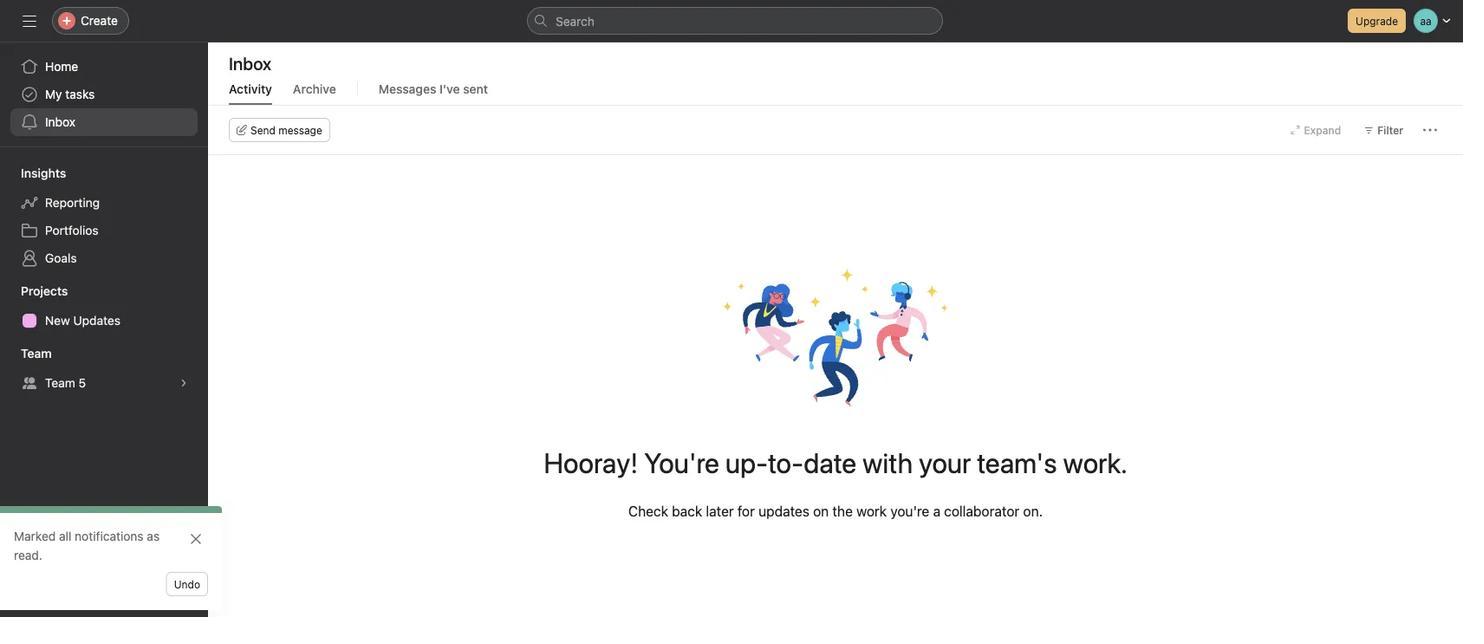 Task type: locate. For each thing, give the bounding box(es) containing it.
work
[[857, 503, 887, 519]]

more actions image
[[1424, 123, 1438, 137]]

i've
[[440, 82, 460, 96]]

hooray!
[[544, 446, 639, 479]]

filter
[[1378, 124, 1404, 136]]

upgrade
[[1356, 15, 1399, 27]]

home
[[45, 59, 78, 74]]

my tasks
[[45, 87, 95, 101]]

1 vertical spatial team
[[45, 376, 75, 390]]

team 5 link
[[10, 369, 198, 397]]

my tasks link
[[10, 81, 198, 108]]

0 vertical spatial team
[[21, 346, 52, 361]]

undo button
[[166, 572, 208, 597]]

send
[[251, 124, 276, 136]]

later
[[706, 503, 734, 519]]

collaborator
[[945, 503, 1020, 519]]

undo
[[174, 578, 200, 591]]

inbox up the activity
[[229, 53, 272, 73]]

team for team 5
[[45, 376, 75, 390]]

marked all notifications as read.
[[14, 529, 160, 563]]

check
[[629, 503, 669, 519]]

goals
[[45, 251, 77, 265]]

insights button
[[0, 165, 66, 182]]

messages i've sent link
[[379, 82, 488, 105]]

team
[[21, 346, 52, 361], [45, 376, 75, 390]]

team down new
[[21, 346, 52, 361]]

with
[[863, 446, 913, 479]]

updates
[[759, 503, 810, 519]]

inbox down "my"
[[45, 115, 75, 129]]

team left the 5
[[45, 376, 75, 390]]

messages
[[379, 82, 437, 96]]

check back later for updates on the work you're a collaborator on.
[[629, 503, 1043, 519]]

portfolios
[[45, 223, 99, 238]]

insights
[[21, 166, 66, 180]]

5
[[79, 376, 86, 390]]

message
[[279, 124, 322, 136]]

expand button
[[1283, 118, 1350, 142]]

1 horizontal spatial inbox
[[229, 53, 272, 73]]

sent
[[463, 82, 488, 96]]

team 5
[[45, 376, 86, 390]]

team inside "link"
[[45, 376, 75, 390]]

updates
[[73, 314, 121, 328]]

0 horizontal spatial inbox
[[45, 115, 75, 129]]

inbox
[[229, 53, 272, 73], [45, 115, 75, 129]]

all
[[59, 529, 71, 544]]

expand
[[1305, 124, 1342, 136]]

Search tasks, projects, and more text field
[[527, 7, 944, 35]]

1 vertical spatial inbox
[[45, 115, 75, 129]]

new updates link
[[10, 307, 198, 335]]

on
[[814, 503, 829, 519]]

0 vertical spatial inbox
[[229, 53, 272, 73]]

read.
[[14, 549, 42, 563]]

team inside 'dropdown button'
[[21, 346, 52, 361]]

reporting
[[45, 196, 100, 210]]

send message button
[[229, 118, 330, 142]]

activity
[[229, 82, 272, 96]]

projects button
[[0, 283, 68, 300]]



Task type: vqa. For each thing, say whether or not it's contained in the screenshot.
project status
no



Task type: describe. For each thing, give the bounding box(es) containing it.
tasks
[[65, 87, 95, 101]]

you're
[[645, 446, 720, 479]]

to-
[[768, 446, 804, 479]]

create
[[81, 13, 118, 28]]

a
[[934, 503, 941, 519]]

for
[[738, 503, 755, 519]]

close image
[[189, 532, 203, 546]]

messages i've sent
[[379, 82, 488, 96]]

new updates
[[45, 314, 121, 328]]

team button
[[0, 345, 52, 363]]

activity link
[[229, 82, 272, 105]]

archive
[[293, 82, 336, 96]]

create button
[[52, 7, 129, 35]]

projects
[[21, 284, 68, 298]]

you're
[[891, 503, 930, 519]]

the
[[833, 503, 853, 519]]

my
[[45, 87, 62, 101]]

inbox link
[[10, 108, 198, 136]]

home link
[[10, 53, 198, 81]]

goals link
[[10, 245, 198, 272]]

portfolios link
[[10, 217, 198, 245]]

teams element
[[0, 338, 208, 401]]

as
[[147, 529, 160, 544]]

team's work.
[[978, 446, 1128, 479]]

new
[[45, 314, 70, 328]]

inbox inside "link"
[[45, 115, 75, 129]]

up-
[[726, 446, 768, 479]]

notifications
[[75, 529, 144, 544]]

send message
[[251, 124, 322, 136]]

insights element
[[0, 158, 208, 276]]

hide sidebar image
[[23, 14, 36, 28]]

upgrade button
[[1349, 9, 1407, 33]]

see details, team 5 image
[[179, 378, 189, 389]]

back
[[672, 503, 703, 519]]

projects element
[[0, 276, 208, 338]]

marked
[[14, 529, 56, 544]]

date
[[804, 446, 857, 479]]

filter button
[[1357, 118, 1412, 142]]

team for team
[[21, 346, 52, 361]]

your
[[919, 446, 972, 479]]

global element
[[0, 42, 208, 147]]

hooray! you're up-to-date with your team's work.
[[544, 446, 1128, 479]]

reporting link
[[10, 189, 198, 217]]

archive link
[[293, 82, 336, 105]]

on.
[[1024, 503, 1043, 519]]



